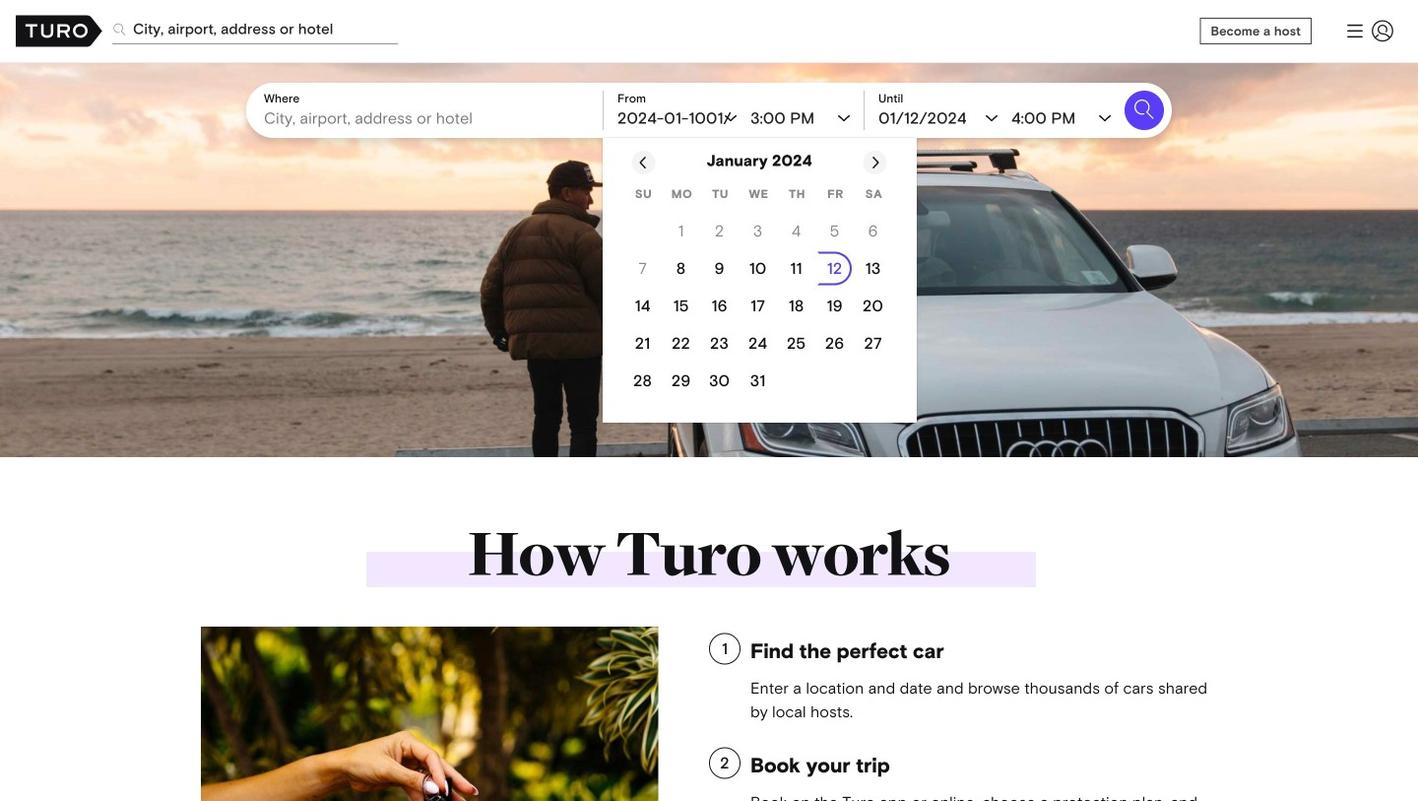 Task type: describe. For each thing, give the bounding box(es) containing it.
turo image
[[16, 15, 102, 47]]

0 vertical spatial city, airport, address or hotel field
[[112, 15, 398, 44]]



Task type: locate. For each thing, give the bounding box(es) containing it.
calendar application
[[603, 138, 1419, 438]]

City, airport, address or hotel field
[[112, 15, 398, 44], [264, 106, 593, 130]]

turo host handing keys to guest image
[[201, 627, 659, 801]]

move backward to switch to the previous month image
[[636, 155, 652, 170]]

move forward to switch to the next month image
[[868, 155, 883, 170]]

menu element
[[1336, 11, 1403, 51]]

None field
[[112, 0, 1189, 59], [264, 106, 593, 130], [112, 0, 1189, 59], [264, 106, 593, 130]]

1 vertical spatial city, airport, address or hotel field
[[264, 106, 593, 130]]

cookie consent banner dialog
[[16, 533, 331, 785]]



